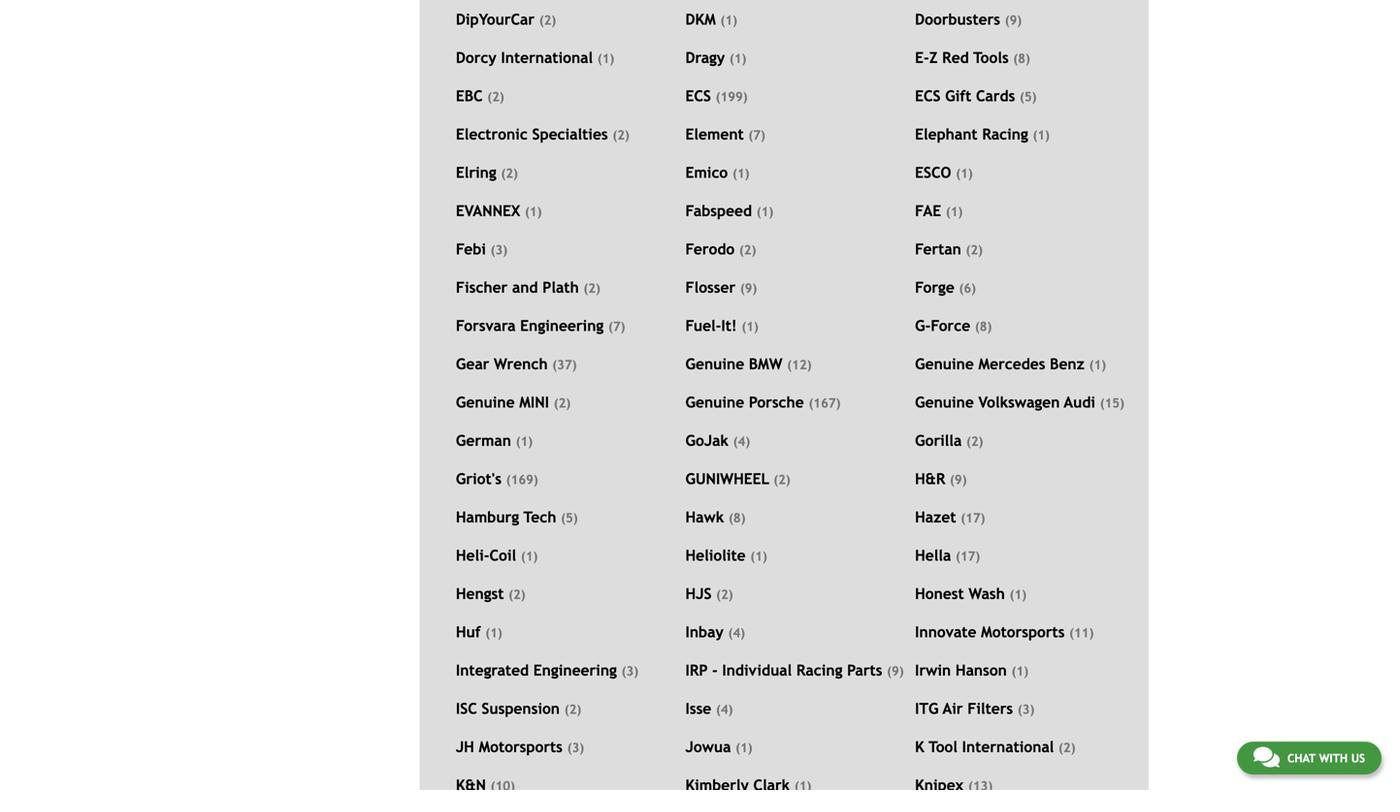 Task type: vqa. For each thing, say whether or not it's contained in the screenshot.
above
no



Task type: locate. For each thing, give the bounding box(es) containing it.
racing left parts
[[797, 662, 843, 680]]

(7) inside forsvara engineering (7)
[[608, 319, 625, 334]]

(9) right h&r
[[950, 473, 967, 488]]

0 vertical spatial (4)
[[733, 434, 750, 449]]

fae
[[915, 202, 941, 220]]

(6)
[[959, 281, 976, 296]]

0 horizontal spatial ecs
[[686, 87, 711, 105]]

dragy
[[686, 49, 725, 66]]

(8) right tools
[[1013, 51, 1030, 66]]

(9) up tools
[[1005, 13, 1022, 28]]

(1) down ecs gift cards (5)
[[1033, 128, 1050, 143]]

irp - individual racing parts (9)
[[686, 662, 904, 680]]

0 horizontal spatial racing
[[797, 662, 843, 680]]

hjs
[[686, 586, 712, 603]]

guniwheel (2)
[[686, 471, 791, 488]]

0 vertical spatial engineering
[[520, 317, 604, 335]]

german (1)
[[456, 432, 533, 450]]

mini
[[519, 394, 549, 411]]

audi
[[1064, 394, 1096, 411]]

0 vertical spatial motorsports
[[981, 624, 1065, 641]]

(1)
[[721, 13, 738, 28], [598, 51, 615, 66], [730, 51, 747, 66], [1033, 128, 1050, 143], [733, 166, 750, 181], [956, 166, 973, 181], [525, 204, 542, 219], [757, 204, 774, 219], [946, 204, 963, 219], [742, 319, 759, 334], [1089, 358, 1106, 373], [516, 434, 533, 449], [521, 549, 538, 564], [750, 549, 767, 564], [1010, 588, 1027, 603], [485, 626, 502, 641], [1012, 664, 1029, 679], [736, 741, 753, 756]]

(1) right evannex
[[525, 204, 542, 219]]

1 horizontal spatial ecs
[[915, 87, 941, 105]]

1 vertical spatial (17)
[[956, 549, 980, 564]]

red
[[942, 49, 969, 66]]

(17) right hella
[[956, 549, 980, 564]]

(17) inside hella (17)
[[956, 549, 980, 564]]

(9) inside flosser (9)
[[740, 281, 757, 296]]

forge
[[915, 279, 955, 296]]

(5) right tech
[[561, 511, 578, 526]]

porsche
[[749, 394, 804, 411]]

(1) inside heliolite (1)
[[750, 549, 767, 564]]

(1) right coil
[[521, 549, 538, 564]]

0 horizontal spatial motorsports
[[479, 739, 563, 756]]

flosser
[[686, 279, 736, 296]]

(2)
[[539, 13, 556, 28], [487, 89, 504, 104], [613, 128, 630, 143], [501, 166, 518, 181], [739, 243, 756, 258], [966, 243, 983, 258], [584, 281, 601, 296], [554, 396, 571, 411], [967, 434, 984, 449], [774, 473, 791, 488], [509, 588, 526, 603], [716, 588, 733, 603], [565, 703, 582, 718], [1059, 741, 1076, 756]]

racing down "cards"
[[982, 126, 1029, 143]]

(3) down isc suspension (2)
[[567, 741, 584, 756]]

(3) inside integrated engineering (3)
[[622, 664, 639, 679]]

dkm (1)
[[686, 11, 738, 28]]

(1) right huf on the bottom of page
[[485, 626, 502, 641]]

0 vertical spatial racing
[[982, 126, 1029, 143]]

hawk
[[686, 509, 724, 526]]

fabspeed (1)
[[686, 202, 774, 220]]

(8) right hawk
[[729, 511, 746, 526]]

engineering up suspension
[[534, 662, 617, 680]]

electronic
[[456, 126, 528, 143]]

(7) right "element"
[[749, 128, 766, 143]]

g-force (8)
[[915, 317, 992, 335]]

1 vertical spatial (8)
[[975, 319, 992, 334]]

2 ecs from the left
[[915, 87, 941, 105]]

1 vertical spatial engineering
[[534, 662, 617, 680]]

(37)
[[552, 358, 577, 373]]

(4) inside isse (4)
[[716, 703, 733, 718]]

international
[[501, 49, 593, 66], [962, 739, 1054, 756]]

mercedes
[[979, 356, 1046, 373]]

1 vertical spatial motorsports
[[479, 739, 563, 756]]

(1) right dragy
[[730, 51, 747, 66]]

(9) for flosser
[[740, 281, 757, 296]]

(2) inside elring (2)
[[501, 166, 518, 181]]

1 horizontal spatial racing
[[982, 126, 1029, 143]]

g-
[[915, 317, 931, 335]]

(1) inside heli-coil (1)
[[521, 549, 538, 564]]

hamburg tech (5)
[[456, 509, 578, 526]]

1 horizontal spatial (5)
[[1020, 89, 1037, 104]]

(2) inside ferodo (2)
[[739, 243, 756, 258]]

(1) right 'wash'
[[1010, 588, 1027, 603]]

(9) right flosser
[[740, 281, 757, 296]]

(3) inside "jh motorsports (3)"
[[567, 741, 584, 756]]

ebc
[[456, 87, 483, 105]]

(17) inside hazet (17)
[[961, 511, 985, 526]]

dragy (1)
[[686, 49, 747, 66]]

h&r
[[915, 471, 946, 488]]

1 horizontal spatial motorsports
[[981, 624, 1065, 641]]

elephant racing (1)
[[915, 126, 1050, 143]]

0 vertical spatial (17)
[[961, 511, 985, 526]]

(3)
[[491, 243, 508, 258], [622, 664, 639, 679], [1018, 703, 1035, 718], [567, 741, 584, 756]]

isc suspension (2)
[[456, 701, 582, 718]]

dorcy
[[456, 49, 497, 66]]

2 vertical spatial (4)
[[716, 703, 733, 718]]

heli-coil (1)
[[456, 547, 538, 565]]

1 vertical spatial (4)
[[728, 626, 745, 641]]

2 vertical spatial (8)
[[729, 511, 746, 526]]

1 vertical spatial (5)
[[561, 511, 578, 526]]

forsvara
[[456, 317, 516, 335]]

suspension
[[482, 701, 560, 718]]

motorsports down suspension
[[479, 739, 563, 756]]

(1) right esco
[[956, 166, 973, 181]]

febi (3)
[[456, 241, 508, 258]]

(1) right fae
[[946, 204, 963, 219]]

k
[[915, 739, 925, 756]]

(4) right gojak
[[733, 434, 750, 449]]

(4) right isse
[[716, 703, 733, 718]]

0 horizontal spatial (5)
[[561, 511, 578, 526]]

1 vertical spatial international
[[962, 739, 1054, 756]]

genuine mini (2)
[[456, 394, 571, 411]]

(5) inside ecs gift cards (5)
[[1020, 89, 1037, 104]]

ecs left gift
[[915, 87, 941, 105]]

(7)
[[749, 128, 766, 143], [608, 319, 625, 334]]

(4) inside inbay (4)
[[728, 626, 745, 641]]

integrated engineering (3)
[[456, 662, 639, 680]]

1 horizontal spatial (7)
[[749, 128, 766, 143]]

bmw
[[749, 356, 783, 373]]

(7) left fuel-
[[608, 319, 625, 334]]

fabspeed
[[686, 202, 752, 220]]

tool
[[929, 739, 958, 756]]

(2) inside hjs (2)
[[716, 588, 733, 603]]

(1) right jowua
[[736, 741, 753, 756]]

(17) for hazet
[[961, 511, 985, 526]]

(17) for hella
[[956, 549, 980, 564]]

(1) right the benz
[[1089, 358, 1106, 373]]

genuine down force
[[915, 356, 974, 373]]

(2) inside isc suspension (2)
[[565, 703, 582, 718]]

(1) inside fae (1)
[[946, 204, 963, 219]]

engineering
[[520, 317, 604, 335], [534, 662, 617, 680]]

gorilla
[[915, 432, 962, 450]]

parts
[[847, 662, 883, 680]]

doorbusters
[[915, 11, 1001, 28]]

gift
[[945, 87, 972, 105]]

k tool international (2)
[[915, 739, 1076, 756]]

(4) for gojak
[[733, 434, 750, 449]]

(1) inside huf (1)
[[485, 626, 502, 641]]

tech
[[524, 509, 557, 526]]

gorilla (2)
[[915, 432, 984, 450]]

genuine volkswagen audi (15)
[[915, 394, 1125, 411]]

us
[[1352, 752, 1365, 766]]

0 horizontal spatial international
[[501, 49, 593, 66]]

air
[[943, 701, 963, 718]]

evannex (1)
[[456, 202, 542, 220]]

gojak
[[686, 432, 729, 450]]

(4) inside gojak (4)
[[733, 434, 750, 449]]

ecs left the (199)
[[686, 87, 711, 105]]

(9) right parts
[[887, 664, 904, 679]]

genuine down fuel-it! (1) at the top of page
[[686, 356, 745, 373]]

genuine for genuine bmw
[[686, 356, 745, 373]]

genuine up gorilla (2)
[[915, 394, 974, 411]]

honest wash (1)
[[915, 586, 1027, 603]]

(1) inside "dorcy international (1)"
[[598, 51, 615, 66]]

(2) inside dipyourcar (2)
[[539, 13, 556, 28]]

(1) right emico
[[733, 166, 750, 181]]

(8) right force
[[975, 319, 992, 334]]

1 ecs from the left
[[686, 87, 711, 105]]

element
[[686, 126, 744, 143]]

(17) right hazet
[[961, 511, 985, 526]]

0 vertical spatial (8)
[[1013, 51, 1030, 66]]

(1) up specialties
[[598, 51, 615, 66]]

integrated
[[456, 662, 529, 680]]

innovate
[[915, 624, 977, 641]]

(5) inside hamburg tech (5)
[[561, 511, 578, 526]]

(8) inside e-z red tools (8)
[[1013, 51, 1030, 66]]

(4) for inbay
[[728, 626, 745, 641]]

hazet (17)
[[915, 509, 985, 526]]

(4) right inbay
[[728, 626, 745, 641]]

(1) right hanson at bottom right
[[1012, 664, 1029, 679]]

(3) inside "itg air filters (3)"
[[1018, 703, 1035, 718]]

engineering down 'plath'
[[520, 317, 604, 335]]

genuine up gojak (4)
[[686, 394, 745, 411]]

ecs for ecs
[[686, 87, 711, 105]]

hamburg
[[456, 509, 519, 526]]

honest
[[915, 586, 964, 603]]

0 vertical spatial (5)
[[1020, 89, 1037, 104]]

2 horizontal spatial (8)
[[1013, 51, 1030, 66]]

plath
[[543, 279, 579, 296]]

(2) inside genuine mini (2)
[[554, 396, 571, 411]]

0 horizontal spatial (7)
[[608, 319, 625, 334]]

(5) right "cards"
[[1020, 89, 1037, 104]]

international down filters
[[962, 739, 1054, 756]]

1 vertical spatial (7)
[[608, 319, 625, 334]]

volkswagen
[[979, 394, 1060, 411]]

(3) left irp on the bottom
[[622, 664, 639, 679]]

(1) inside honest wash (1)
[[1010, 588, 1027, 603]]

wrench
[[494, 356, 548, 373]]

(1) right heliolite
[[750, 549, 767, 564]]

(8)
[[1013, 51, 1030, 66], [975, 319, 992, 334], [729, 511, 746, 526]]

(1) inside irwin hanson (1)
[[1012, 664, 1029, 679]]

inbay
[[686, 624, 724, 641]]

0 vertical spatial (7)
[[749, 128, 766, 143]]

fuel-it! (1)
[[686, 317, 759, 335]]

comments image
[[1254, 746, 1280, 770]]

(9) inside irp - individual racing parts (9)
[[887, 664, 904, 679]]

(1) right fabspeed
[[757, 204, 774, 219]]

0 horizontal spatial (8)
[[729, 511, 746, 526]]

(5)
[[1020, 89, 1037, 104], [561, 511, 578, 526]]

(3) right febi
[[491, 243, 508, 258]]

(169)
[[506, 473, 538, 488]]

(4)
[[733, 434, 750, 449], [728, 626, 745, 641], [716, 703, 733, 718]]

1 horizontal spatial (8)
[[975, 319, 992, 334]]

huf (1)
[[456, 624, 502, 641]]

motorsports down 'wash'
[[981, 624, 1065, 641]]

motorsports for innovate
[[981, 624, 1065, 641]]

(1) up (169)
[[516, 434, 533, 449]]

(2) inside fertan (2)
[[966, 243, 983, 258]]

(9)
[[1005, 13, 1022, 28], [740, 281, 757, 296], [950, 473, 967, 488], [887, 664, 904, 679]]

(1) inside fabspeed (1)
[[757, 204, 774, 219]]

genuine up german on the left bottom of page
[[456, 394, 515, 411]]

(15)
[[1100, 396, 1125, 411]]

(1) right it! at top right
[[742, 319, 759, 334]]

(9) inside doorbusters (9)
[[1005, 13, 1022, 28]]

engineering for forsvara
[[520, 317, 604, 335]]

(1) right "dkm"
[[721, 13, 738, 28]]

(167)
[[809, 396, 841, 411]]

international down dipyourcar (2)
[[501, 49, 593, 66]]

(9) inside h&r (9)
[[950, 473, 967, 488]]

(3) right filters
[[1018, 703, 1035, 718]]



Task type: describe. For each thing, give the bounding box(es) containing it.
dkm
[[686, 11, 716, 28]]

(9) for h&r
[[950, 473, 967, 488]]

(8) inside hawk (8)
[[729, 511, 746, 526]]

(4) for isse
[[716, 703, 733, 718]]

gear wrench (37)
[[456, 356, 577, 373]]

(3) inside febi (3)
[[491, 243, 508, 258]]

(2) inside the fischer and plath (2)
[[584, 281, 601, 296]]

-
[[712, 662, 718, 680]]

(1) inside genuine mercedes benz (1)
[[1089, 358, 1106, 373]]

emico (1)
[[686, 164, 750, 181]]

(1) inside fuel-it! (1)
[[742, 319, 759, 334]]

(1) inside jowua (1)
[[736, 741, 753, 756]]

specialties
[[532, 126, 608, 143]]

esco
[[915, 164, 952, 181]]

genuine mercedes benz (1)
[[915, 356, 1106, 373]]

heliolite
[[686, 547, 746, 565]]

individual
[[722, 662, 792, 680]]

(1) inside "elephant racing (1)"
[[1033, 128, 1050, 143]]

genuine for genuine mercedes benz
[[915, 356, 974, 373]]

chat with us
[[1288, 752, 1365, 766]]

irwin hanson (1)
[[915, 662, 1029, 680]]

ferodo
[[686, 241, 735, 258]]

hjs (2)
[[686, 586, 733, 603]]

e-
[[915, 49, 929, 66]]

isse (4)
[[686, 701, 733, 718]]

(12)
[[787, 358, 812, 373]]

(8) inside g-force (8)
[[975, 319, 992, 334]]

isse
[[686, 701, 712, 718]]

ebc (2)
[[456, 87, 504, 105]]

elring
[[456, 164, 497, 181]]

itg air filters (3)
[[915, 701, 1035, 718]]

jowua (1)
[[686, 739, 753, 756]]

dipyourcar
[[456, 11, 535, 28]]

and
[[512, 279, 538, 296]]

(1) inside dragy (1)
[[730, 51, 747, 66]]

benz
[[1050, 356, 1085, 373]]

genuine for genuine porsche
[[686, 394, 745, 411]]

fae (1)
[[915, 202, 963, 220]]

hella
[[915, 547, 951, 565]]

(2) inside guniwheel (2)
[[774, 473, 791, 488]]

heliolite (1)
[[686, 547, 767, 565]]

(2) inside the k tool international (2)
[[1059, 741, 1076, 756]]

fischer and plath (2)
[[456, 279, 601, 296]]

electronic specialties (2)
[[456, 126, 630, 143]]

(1) inside emico (1)
[[733, 166, 750, 181]]

coil
[[490, 547, 516, 565]]

wash
[[969, 586, 1005, 603]]

tools
[[974, 49, 1009, 66]]

ecs (199)
[[686, 87, 748, 105]]

elephant
[[915, 126, 978, 143]]

fischer
[[456, 279, 508, 296]]

genuine bmw (12)
[[686, 356, 812, 373]]

isc
[[456, 701, 477, 718]]

hawk (8)
[[686, 509, 746, 526]]

with
[[1319, 752, 1348, 766]]

genuine porsche (167)
[[686, 394, 841, 411]]

forge (6)
[[915, 279, 976, 296]]

engineering for integrated
[[534, 662, 617, 680]]

febi
[[456, 241, 486, 258]]

irwin
[[915, 662, 951, 680]]

(2) inside the ebc (2)
[[487, 89, 504, 104]]

heli-
[[456, 547, 490, 565]]

1 vertical spatial racing
[[797, 662, 843, 680]]

(2) inside the hengst (2)
[[509, 588, 526, 603]]

genuine for genuine volkswagen audi
[[915, 394, 974, 411]]

(1) inside esco (1)
[[956, 166, 973, 181]]

(9) for doorbusters
[[1005, 13, 1022, 28]]

doorbusters (9)
[[915, 11, 1022, 28]]

(1) inside dkm (1)
[[721, 13, 738, 28]]

fertan
[[915, 241, 962, 258]]

(1) inside evannex (1)
[[525, 204, 542, 219]]

forsvara engineering (7)
[[456, 317, 625, 335]]

gear
[[456, 356, 489, 373]]

evannex
[[456, 202, 520, 220]]

e-z red tools (8)
[[915, 49, 1030, 66]]

elring (2)
[[456, 164, 518, 181]]

1 horizontal spatial international
[[962, 739, 1054, 756]]

ferodo (2)
[[686, 241, 756, 258]]

inbay (4)
[[686, 624, 745, 641]]

cards
[[976, 87, 1015, 105]]

emico
[[686, 164, 728, 181]]

hanson
[[956, 662, 1007, 680]]

hengst (2)
[[456, 586, 526, 603]]

0 vertical spatial international
[[501, 49, 593, 66]]

(2) inside gorilla (2)
[[967, 434, 984, 449]]

force
[[931, 317, 971, 335]]

(1) inside german (1)
[[516, 434, 533, 449]]

ecs for ecs gift cards
[[915, 87, 941, 105]]

hengst
[[456, 586, 504, 603]]

jowua
[[686, 739, 731, 756]]

genuine for genuine mini
[[456, 394, 515, 411]]

irp
[[686, 662, 708, 680]]

motorsports for jh
[[479, 739, 563, 756]]

h&r (9)
[[915, 471, 967, 488]]

gojak (4)
[[686, 432, 750, 450]]

(2) inside electronic specialties (2)
[[613, 128, 630, 143]]

(7) inside element (7)
[[749, 128, 766, 143]]

flosser (9)
[[686, 279, 757, 296]]

element (7)
[[686, 126, 766, 143]]

filters
[[968, 701, 1013, 718]]

esco (1)
[[915, 164, 973, 181]]



